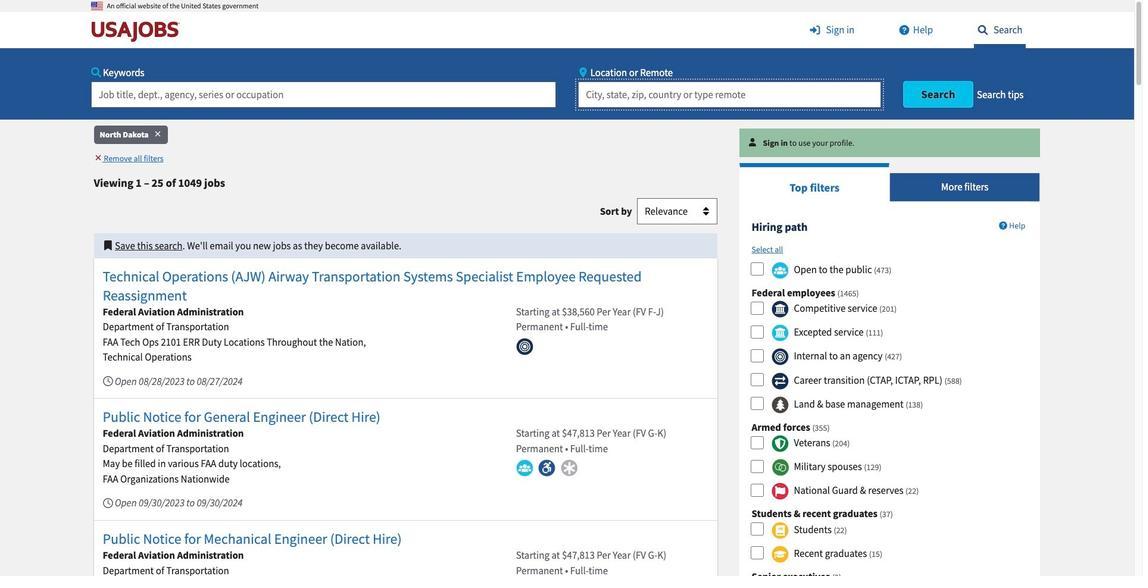 Task type: locate. For each thing, give the bounding box(es) containing it.
internal to an agency image
[[772, 349, 789, 366]]

military spouses image
[[772, 459, 789, 477]]

students image
[[772, 522, 789, 540]]

land & base management image
[[772, 396, 789, 414]]

main navigation element
[[0, 12, 1135, 120]]

City, state, zip, country or type remote text field
[[579, 81, 881, 108]]

u.s. flag image
[[91, 0, 103, 12]]

national guard & reserves image
[[772, 483, 789, 500]]

recent graduates image
[[772, 546, 789, 563]]

remove all filters image
[[94, 154, 102, 162]]

help image
[[896, 25, 914, 35]]

Job title, dept., agency, series or occupation text field
[[91, 81, 556, 108]]

tab list
[[740, 163, 1041, 202]]



Task type: describe. For each thing, give the bounding box(es) containing it.
job search image
[[974, 25, 992, 35]]

competitive service image
[[772, 301, 789, 318]]

veterans image
[[772, 435, 789, 453]]

open to the public image
[[772, 262, 789, 279]]

hiring path help image
[[1000, 222, 1008, 230]]

header element
[[0, 0, 1135, 120]]

career transition (ctap, ictap, rpl) image
[[772, 373, 789, 390]]

excepted service image
[[772, 325, 789, 342]]

usajobs logo image
[[91, 21, 185, 42]]



